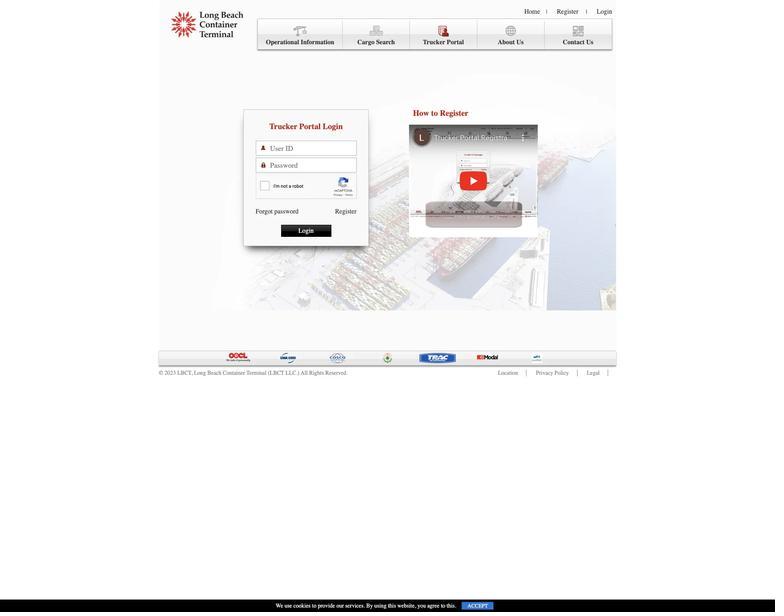 Task type: describe. For each thing, give the bounding box(es) containing it.
home link
[[525, 8, 541, 15]]

llc.)
[[286, 370, 300, 377]]

operational information link
[[258, 21, 343, 49]]

reserved.
[[326, 370, 348, 377]]

information
[[301, 39, 335, 46]]

accept
[[468, 604, 489, 610]]

by
[[367, 603, 373, 610]]

contact us link
[[545, 21, 612, 49]]

home
[[525, 8, 541, 15]]

cargo
[[358, 39, 375, 46]]

privacy policy link
[[537, 370, 570, 377]]

us for contact us
[[587, 39, 594, 46]]

us for about us
[[517, 39, 524, 46]]

agree
[[428, 603, 440, 610]]

policy
[[555, 370, 570, 377]]

rights
[[309, 370, 324, 377]]

using
[[375, 603, 387, 610]]

services.
[[346, 603, 365, 610]]

0 horizontal spatial to
[[312, 603, 317, 610]]

about us link
[[478, 21, 545, 49]]

Password password field
[[270, 158, 357, 172]]

privacy policy
[[537, 370, 570, 377]]

accept button
[[462, 603, 494, 610]]

trucker portal login
[[270, 122, 343, 131]]

provide
[[318, 603, 335, 610]]

1 horizontal spatial to
[[432, 109, 438, 118]]

operational
[[266, 39, 299, 46]]

1 horizontal spatial login
[[323, 122, 343, 131]]

User ID text field
[[270, 141, 357, 155]]

menu bar containing operational information
[[258, 19, 613, 50]]

lbct,
[[177, 370, 193, 377]]

©
[[159, 370, 163, 377]]

we
[[276, 603, 283, 610]]

how to register
[[414, 109, 469, 118]]

2023
[[165, 370, 176, 377]]

login for login link
[[597, 8, 613, 15]]

all
[[301, 370, 308, 377]]

forgot password link
[[256, 208, 299, 215]]

legal
[[587, 370, 600, 377]]

about
[[498, 39, 515, 46]]

operational information
[[266, 39, 335, 46]]

location link
[[499, 370, 519, 377]]

long
[[194, 370, 206, 377]]

© 2023 lbct, long beach container terminal (lbct llc.) all rights reserved.
[[159, 370, 348, 377]]

trucker for trucker portal
[[423, 39, 446, 46]]

trucker portal link
[[410, 21, 478, 49]]

trucker for trucker portal login
[[270, 122, 298, 131]]

about us
[[498, 39, 524, 46]]

how
[[414, 109, 430, 118]]

this
[[388, 603, 396, 610]]



Task type: locate. For each thing, give the bounding box(es) containing it.
portal inside menu bar
[[447, 39, 464, 46]]

2 horizontal spatial to
[[441, 603, 446, 610]]

1 vertical spatial register link
[[335, 208, 357, 215]]

1 horizontal spatial |
[[587, 8, 588, 15]]

location
[[499, 370, 519, 377]]

1 vertical spatial portal
[[300, 122, 321, 131]]

to left this.
[[441, 603, 446, 610]]

0 horizontal spatial |
[[547, 8, 548, 15]]

register
[[558, 8, 579, 15], [440, 109, 469, 118], [335, 208, 357, 215]]

1 vertical spatial trucker
[[270, 122, 298, 131]]

0 vertical spatial portal
[[447, 39, 464, 46]]

login link
[[597, 8, 613, 15]]

contact
[[563, 39, 585, 46]]

0 vertical spatial register link
[[558, 8, 579, 15]]

register for top 'register' link
[[558, 8, 579, 15]]

(lbct
[[268, 370, 284, 377]]

this.
[[447, 603, 457, 610]]

portal
[[447, 39, 464, 46], [300, 122, 321, 131]]

1 horizontal spatial register link
[[558, 8, 579, 15]]

trucker
[[423, 39, 446, 46], [270, 122, 298, 131]]

you
[[418, 603, 426, 610]]

search
[[377, 39, 395, 46]]

privacy
[[537, 370, 554, 377]]

beach
[[208, 370, 222, 377]]

cookies
[[294, 603, 311, 610]]

trucker portal
[[423, 39, 464, 46]]

login button
[[281, 225, 332, 237]]

website,
[[398, 603, 416, 610]]

us inside about us link
[[517, 39, 524, 46]]

legal link
[[587, 370, 600, 377]]

forgot
[[256, 208, 273, 215]]

us right about
[[517, 39, 524, 46]]

password
[[275, 208, 299, 215]]

login up user id text box
[[323, 122, 343, 131]]

use
[[285, 603, 292, 610]]

cargo search
[[358, 39, 395, 46]]

1 horizontal spatial portal
[[447, 39, 464, 46]]

2 | from the left
[[587, 8, 588, 15]]

login down the password at the left of the page
[[299, 227, 314, 235]]

us inside the contact us link
[[587, 39, 594, 46]]

login
[[597, 8, 613, 15], [323, 122, 343, 131], [299, 227, 314, 235]]

1 horizontal spatial register
[[440, 109, 469, 118]]

register link
[[558, 8, 579, 15], [335, 208, 357, 215]]

to right how
[[432, 109, 438, 118]]

container
[[223, 370, 245, 377]]

0 horizontal spatial login
[[299, 227, 314, 235]]

to left the provide
[[312, 603, 317, 610]]

register for bottommost 'register' link
[[335, 208, 357, 215]]

1 us from the left
[[517, 39, 524, 46]]

trucker inside menu bar
[[423, 39, 446, 46]]

|
[[547, 8, 548, 15], [587, 8, 588, 15]]

1 | from the left
[[547, 8, 548, 15]]

us
[[517, 39, 524, 46], [587, 39, 594, 46]]

1 vertical spatial login
[[323, 122, 343, 131]]

0 horizontal spatial portal
[[300, 122, 321, 131]]

portal for trucker portal login
[[300, 122, 321, 131]]

to
[[432, 109, 438, 118], [312, 603, 317, 610], [441, 603, 446, 610]]

2 us from the left
[[587, 39, 594, 46]]

terminal
[[247, 370, 267, 377]]

1 horizontal spatial trucker
[[423, 39, 446, 46]]

our
[[337, 603, 344, 610]]

1 vertical spatial register
[[440, 109, 469, 118]]

0 horizontal spatial trucker
[[270, 122, 298, 131]]

0 horizontal spatial register
[[335, 208, 357, 215]]

menu bar
[[258, 19, 613, 50]]

0 horizontal spatial register link
[[335, 208, 357, 215]]

forgot password
[[256, 208, 299, 215]]

1 horizontal spatial us
[[587, 39, 594, 46]]

| left login link
[[587, 8, 588, 15]]

portal for trucker portal
[[447, 39, 464, 46]]

2 horizontal spatial register
[[558, 8, 579, 15]]

0 vertical spatial trucker
[[423, 39, 446, 46]]

login up the contact us link
[[597, 8, 613, 15]]

cargo search link
[[343, 21, 410, 49]]

login inside button
[[299, 227, 314, 235]]

we use cookies to provide our services. by using this website, you agree to this.
[[276, 603, 457, 610]]

2 vertical spatial login
[[299, 227, 314, 235]]

2 vertical spatial register
[[335, 208, 357, 215]]

2 horizontal spatial login
[[597, 8, 613, 15]]

0 vertical spatial login
[[597, 8, 613, 15]]

0 vertical spatial register
[[558, 8, 579, 15]]

contact us
[[563, 39, 594, 46]]

login for login button
[[299, 227, 314, 235]]

us right contact
[[587, 39, 594, 46]]

| right home link
[[547, 8, 548, 15]]

0 horizontal spatial us
[[517, 39, 524, 46]]



Task type: vqa. For each thing, say whether or not it's contained in the screenshot.
By
yes



